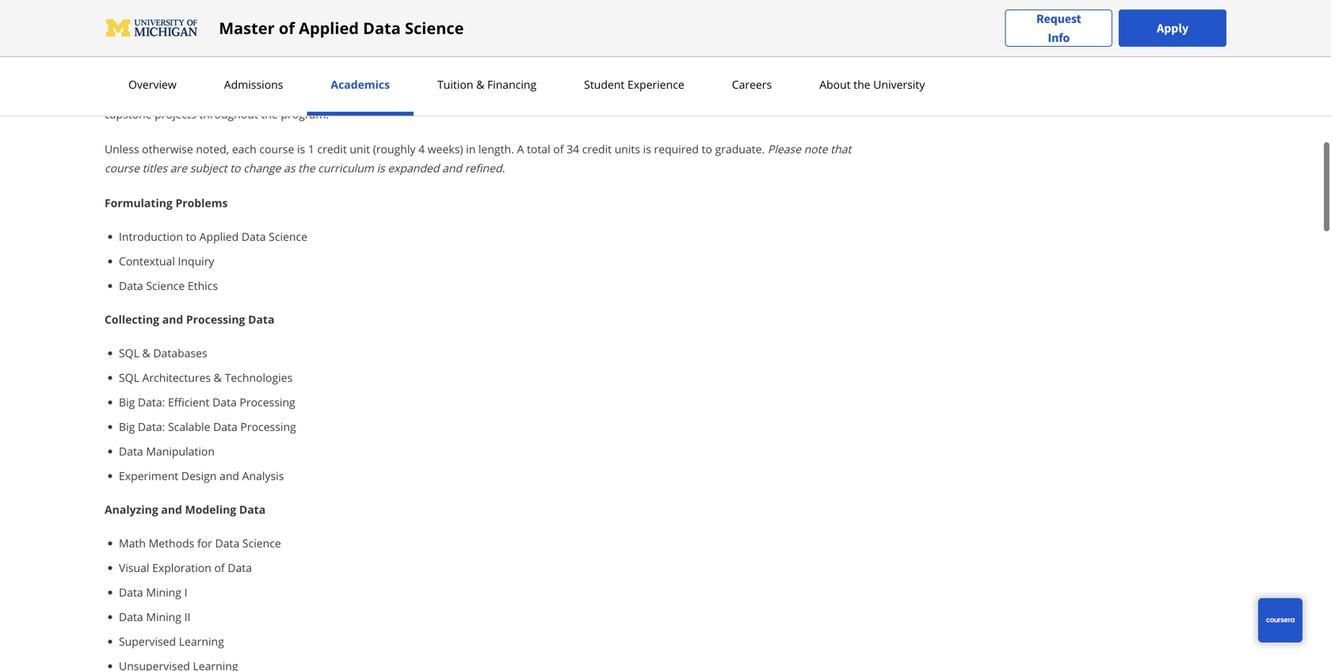 Task type: locate. For each thing, give the bounding box(es) containing it.
admissions
[[224, 77, 283, 92]]

efficient
[[168, 395, 210, 410]]

about the university link
[[815, 77, 930, 92]]

a
[[361, 34, 367, 49]]

1 horizontal spatial titles
[[280, 34, 305, 49]]

0 horizontal spatial &
[[142, 345, 150, 361]]

and
[[257, 34, 277, 49], [414, 34, 434, 49], [710, 88, 730, 103], [442, 160, 462, 176], [162, 312, 183, 327], [220, 468, 239, 483], [161, 502, 182, 517]]

of left 34
[[553, 141, 564, 156]]

1 data: from the top
[[138, 395, 165, 410]]

into
[[307, 53, 327, 68]]

science for master of applied data science
[[405, 17, 464, 39]]

and left depth
[[414, 34, 434, 49]]

ii
[[184, 609, 190, 624]]

to
[[216, 53, 226, 68], [702, 141, 712, 156], [230, 160, 241, 176], [186, 229, 197, 244]]

data down change
[[242, 229, 266, 244]]

1 horizontal spatial data
[[616, 88, 639, 103]]

noted,
[[196, 141, 229, 156]]

1 vertical spatial &
[[142, 345, 150, 361]]

data up experiment
[[119, 444, 143, 459]]

1 vertical spatial data:
[[138, 419, 165, 434]]

overview link
[[124, 77, 181, 92]]

course up the formulation
[[177, 34, 211, 49]]

experience
[[628, 77, 684, 92]]

0 vertical spatial list
[[111, 228, 853, 294]]

apply
[[585, 88, 613, 103]]

0 vertical spatial sql
[[119, 345, 139, 361]]

0 vertical spatial science
[[559, 34, 597, 49]]

experiment
[[119, 468, 178, 483]]

is inside the please note that course titles are subject to change as the curriculum is expanded and refined.
[[377, 160, 385, 176]]

science
[[405, 17, 464, 39], [269, 229, 307, 244], [146, 278, 185, 293], [242, 536, 281, 551]]

contextual inquiry
[[119, 254, 214, 269]]

data: up data manipulation on the bottom left of the page
[[138, 419, 165, 434]]

data right apply
[[616, 88, 639, 103]]

sql down collecting
[[119, 345, 139, 361]]

1 horizontal spatial science
[[642, 88, 679, 103]]

0 vertical spatial titles
[[280, 34, 305, 49]]

2 vertical spatial processing
[[240, 419, 296, 434]]

university of michigan image
[[105, 15, 200, 41]]

the up projects
[[155, 88, 172, 103]]

1 big from the top
[[119, 395, 135, 410]]

and down weeks)
[[442, 160, 462, 176]]

1 horizontal spatial &
[[214, 370, 222, 385]]

data up supervised at the bottom left
[[119, 609, 143, 624]]

big up data manipulation on the bottom left of the page
[[119, 419, 135, 434]]

science
[[559, 34, 597, 49], [642, 88, 679, 103]]

the
[[854, 77, 871, 92], [155, 88, 172, 103], [261, 107, 278, 122], [298, 160, 315, 176]]

exploration
[[152, 560, 211, 575]]

and up the methods
[[161, 502, 182, 517]]

0 horizontal spatial credit
[[317, 141, 347, 156]]

sql inside list item
[[119, 370, 139, 385]]

2 vertical spatial list
[[111, 535, 853, 671]]

processing for scalable
[[240, 419, 296, 434]]

courses
[[648, 34, 690, 49]]

please
[[768, 141, 801, 156]]

data right engaging
[[533, 34, 557, 49]]

data up big data: scalable data processing
[[212, 395, 237, 410]]

language
[[292, 88, 340, 103]]

data down math methods for data science
[[228, 560, 252, 575]]

is right python
[[144, 88, 152, 103]]

list containing introduction to applied data science
[[111, 228, 853, 294]]

math methods for data science list item
[[119, 535, 853, 551]]

course inside the please note that course titles are subject to change as the curriculum is expanded and refined.
[[105, 160, 139, 176]]

putting
[[229, 53, 266, 68]]

1 vertical spatial throughout
[[199, 107, 258, 122]]

science for skills
[[642, 88, 679, 103]]

info
[[1048, 30, 1070, 46]]

(roughly
[[373, 141, 416, 156]]

everything
[[724, 34, 779, 49]]

mining inside list item
[[146, 609, 181, 624]]

and right skills
[[710, 88, 730, 103]]

titles down otherwise
[[142, 160, 167, 176]]

mining left 'i'
[[146, 585, 181, 600]]

and right design at the bottom of the page
[[220, 468, 239, 483]]

0 vertical spatial course
[[177, 34, 211, 49]]

science right for
[[242, 536, 281, 551]]

experiment design and analysis list item
[[119, 467, 853, 484]]

big data: efficient data processing
[[119, 395, 295, 410]]

2 horizontal spatial course
[[259, 141, 294, 156]]

supervised learning list item
[[119, 633, 853, 650]]

& for tuition
[[476, 77, 484, 92]]

science inside list item
[[242, 536, 281, 551]]

list item
[[119, 658, 853, 671]]

1 vertical spatial science
[[642, 88, 679, 103]]

1 mining from the top
[[146, 585, 181, 600]]

0 vertical spatial processing
[[186, 312, 245, 327]]

0 vertical spatial throughout
[[370, 88, 430, 103]]

0 horizontal spatial applied
[[199, 229, 239, 244]]

& left databases
[[142, 345, 150, 361]]

data
[[533, 34, 557, 49], [616, 88, 639, 103]]

applied for to
[[199, 229, 239, 244]]

problem
[[105, 53, 149, 68]]

and down data science ethics
[[162, 312, 183, 327]]

to down each
[[230, 160, 241, 176]]

data up action.
[[363, 17, 401, 39]]

2 sql from the top
[[119, 370, 139, 385]]

2 big from the top
[[119, 419, 135, 434]]

0 vertical spatial applied
[[299, 17, 359, 39]]

data inside the following course clusters and titles highlights a breadth and depth of engaging data science subjects. courses cover everything from problem formulation to putting results into action.
[[533, 34, 557, 49]]

formulating
[[105, 195, 173, 210]]

used
[[342, 88, 368, 103]]

contextual
[[119, 254, 175, 269]]

of inside "list item"
[[214, 560, 225, 575]]

big
[[119, 395, 135, 410], [119, 419, 135, 434]]

0 horizontal spatial in
[[466, 141, 476, 156]]

of
[[279, 17, 295, 39], [470, 34, 481, 49], [553, 141, 564, 156], [214, 560, 225, 575]]

the following course clusters and titles highlights a breadth and depth of engaging data science subjects. courses cover everything from problem formulation to putting results into action.
[[105, 34, 807, 68]]

processing down the ethics
[[186, 312, 245, 327]]

1 horizontal spatial course
[[177, 34, 211, 49]]

architectures
[[142, 370, 211, 385]]

2 data: from the top
[[138, 419, 165, 434]]

visual exploration of data list item
[[119, 559, 853, 576]]

the right as
[[298, 160, 315, 176]]

big down sql & databases
[[119, 395, 135, 410]]

master of applied data science
[[219, 17, 464, 39]]

1 vertical spatial titles
[[142, 160, 167, 176]]

processing down technologies on the left bottom of the page
[[240, 395, 295, 410]]

0 vertical spatial mining
[[146, 585, 181, 600]]

1 vertical spatial data
[[616, 88, 639, 103]]

0 horizontal spatial data
[[533, 34, 557, 49]]

& inside list item
[[142, 345, 150, 361]]

data science ethics list item
[[119, 277, 853, 294]]

0 horizontal spatial throughout
[[199, 107, 258, 122]]

contextual inquiry list item
[[119, 253, 853, 269]]

is down (roughly
[[377, 160, 385, 176]]

3
[[804, 88, 810, 103]]

1 horizontal spatial credit
[[582, 141, 612, 156]]

learning
[[179, 634, 224, 649]]

of down math methods for data science
[[214, 560, 225, 575]]

applied inside 'list item'
[[199, 229, 239, 244]]

the down programming at the left top of page
[[261, 107, 278, 122]]

of right depth
[[470, 34, 481, 49]]

1 vertical spatial big
[[119, 419, 135, 434]]

science inside python is the primary programming language used throughout this curriculum. students will apply data science skills and knowledge in 3 capstone projects throughout the program.
[[642, 88, 679, 103]]

in inside python is the primary programming language used throughout this curriculum. students will apply data science skills and knowledge in 3 capstone projects throughout the program.
[[792, 88, 801, 103]]

i
[[184, 585, 187, 600]]

1 vertical spatial mining
[[146, 609, 181, 624]]

data science ethics
[[119, 278, 218, 293]]

2 vertical spatial &
[[214, 370, 222, 385]]

collecting
[[105, 312, 159, 327]]

throughout left this
[[370, 88, 430, 103]]

databases
[[153, 345, 207, 361]]

1 horizontal spatial in
[[792, 88, 801, 103]]

sql & databases list item
[[119, 345, 853, 361]]

units
[[615, 141, 640, 156]]

analysis
[[242, 468, 284, 483]]

mining inside "list item"
[[146, 585, 181, 600]]

sql for sql architectures & technologies
[[119, 370, 139, 385]]

student experience link
[[579, 77, 689, 92]]

1 horizontal spatial throughout
[[370, 88, 430, 103]]

applied up inquiry
[[199, 229, 239, 244]]

&
[[476, 77, 484, 92], [142, 345, 150, 361], [214, 370, 222, 385]]

2 mining from the top
[[146, 609, 181, 624]]

1 sql from the top
[[119, 345, 139, 361]]

data: for efficient
[[138, 395, 165, 410]]

throughout down programming at the left top of page
[[199, 107, 258, 122]]

data: down the architectures on the left bottom of the page
[[138, 395, 165, 410]]

is inside python is the primary programming language used throughout this curriculum. students will apply data science skills and knowledge in 3 capstone projects throughout the program.
[[144, 88, 152, 103]]

cover
[[693, 34, 721, 49]]

course up as
[[259, 141, 294, 156]]

& right tuition
[[476, 77, 484, 92]]

in
[[792, 88, 801, 103], [466, 141, 476, 156]]

1 vertical spatial course
[[259, 141, 294, 156]]

length.
[[479, 141, 514, 156]]

to inside 'list item'
[[186, 229, 197, 244]]

0 vertical spatial data
[[533, 34, 557, 49]]

processing up "analysis"
[[240, 419, 296, 434]]

science for introduction to applied data science
[[269, 229, 307, 244]]

science up tuition
[[405, 17, 464, 39]]

science left skills
[[642, 88, 679, 103]]

science left subjects. at the top left
[[559, 34, 597, 49]]

course down unless
[[105, 160, 139, 176]]

data up technologies on the left bottom of the page
[[248, 312, 274, 327]]

1 credit from the left
[[317, 141, 347, 156]]

titles inside the please note that course titles are subject to change as the curriculum is expanded and refined.
[[142, 160, 167, 176]]

sql inside list item
[[119, 345, 139, 361]]

2 vertical spatial course
[[105, 160, 139, 176]]

data inside python is the primary programming language used throughout this curriculum. students will apply data science skills and knowledge in 3 capstone projects throughout the program.
[[616, 88, 639, 103]]

big inside list item
[[119, 419, 135, 434]]

data for engaging
[[533, 34, 557, 49]]

2 horizontal spatial &
[[476, 77, 484, 92]]

science inside the following course clusters and titles highlights a breadth and depth of engaging data science subjects. courses cover everything from problem formulation to putting results into action.
[[559, 34, 597, 49]]

0 vertical spatial &
[[476, 77, 484, 92]]

in left 3
[[792, 88, 801, 103]]

big for big data: scalable data processing
[[119, 419, 135, 434]]

following
[[127, 34, 174, 49]]

0 vertical spatial big
[[119, 395, 135, 410]]

sql down sql & databases
[[119, 370, 139, 385]]

0 horizontal spatial science
[[559, 34, 597, 49]]

to down clusters
[[216, 53, 226, 68]]

2 list from the top
[[111, 345, 853, 484]]

0 vertical spatial in
[[792, 88, 801, 103]]

request info button
[[1005, 9, 1113, 47]]

mining for ii
[[146, 609, 181, 624]]

data manipulation list item
[[119, 443, 853, 460]]

1 vertical spatial applied
[[199, 229, 239, 244]]

0 vertical spatial data:
[[138, 395, 165, 410]]

3 list from the top
[[111, 535, 853, 671]]

1 horizontal spatial applied
[[299, 17, 359, 39]]

big inside big data: efficient data processing list item
[[119, 395, 135, 410]]

tuition & financing link
[[433, 77, 541, 92]]

0 horizontal spatial course
[[105, 160, 139, 176]]

0 horizontal spatial titles
[[142, 160, 167, 176]]

unit
[[350, 141, 370, 156]]

and inside python is the primary programming language used throughout this curriculum. students will apply data science skills and knowledge in 3 capstone projects throughout the program.
[[710, 88, 730, 103]]

list
[[111, 228, 853, 294], [111, 345, 853, 484], [111, 535, 853, 671]]

credit right the 1
[[317, 141, 347, 156]]

is
[[144, 88, 152, 103], [297, 141, 305, 156], [643, 141, 651, 156], [377, 160, 385, 176]]

from
[[782, 34, 807, 49]]

& for sql
[[142, 345, 150, 361]]

to up inquiry
[[186, 229, 197, 244]]

curriculum
[[318, 160, 374, 176]]

mining left ii
[[146, 609, 181, 624]]

financing
[[487, 77, 537, 92]]

applied up into
[[299, 17, 359, 39]]

data:
[[138, 395, 165, 410], [138, 419, 165, 434]]

processing
[[186, 312, 245, 327], [240, 395, 295, 410], [240, 419, 296, 434]]

credit right 34
[[582, 141, 612, 156]]

sql
[[119, 345, 139, 361], [119, 370, 139, 385]]

of inside the following course clusters and titles highlights a breadth and depth of engaging data science subjects. courses cover everything from problem formulation to putting results into action.
[[470, 34, 481, 49]]

1 vertical spatial sql
[[119, 370, 139, 385]]

data mining i list item
[[119, 584, 853, 601]]

university
[[873, 77, 925, 92]]

titles up the "results"
[[280, 34, 305, 49]]

the
[[105, 34, 124, 49]]

refined.
[[465, 160, 505, 176]]

science down as
[[269, 229, 307, 244]]

tuition
[[437, 77, 473, 92]]

is left the 1
[[297, 141, 305, 156]]

1 vertical spatial list
[[111, 345, 853, 484]]

& up big data: efficient data processing
[[214, 370, 222, 385]]

1 list from the top
[[111, 228, 853, 294]]

1 vertical spatial processing
[[240, 395, 295, 410]]

in up the refined.
[[466, 141, 476, 156]]



Task type: vqa. For each thing, say whether or not it's contained in the screenshot.
December for 1,
no



Task type: describe. For each thing, give the bounding box(es) containing it.
request
[[1036, 11, 1081, 27]]

list containing sql & databases
[[111, 345, 853, 484]]

subject
[[190, 160, 227, 176]]

as
[[284, 160, 295, 176]]

required
[[654, 141, 699, 156]]

introduction to applied data science
[[119, 229, 307, 244]]

sql architectures & technologies
[[119, 370, 293, 385]]

science down contextual inquiry
[[146, 278, 185, 293]]

master
[[219, 17, 275, 39]]

are
[[170, 160, 187, 176]]

analyzing
[[105, 502, 158, 517]]

visual exploration of data
[[119, 560, 252, 575]]

manipulation
[[146, 444, 215, 459]]

to inside the please note that course titles are subject to change as the curriculum is expanded and refined.
[[230, 160, 241, 176]]

unless
[[105, 141, 139, 156]]

apply
[[1157, 20, 1189, 36]]

careers link
[[727, 77, 777, 92]]

science for subjects.
[[559, 34, 597, 49]]

total
[[527, 141, 550, 156]]

data right for
[[215, 536, 239, 551]]

weeks)
[[428, 141, 463, 156]]

each
[[232, 141, 257, 156]]

apply button
[[1119, 10, 1227, 47]]

data mining ii
[[119, 609, 190, 624]]

analyzing and modeling data
[[105, 502, 266, 517]]

of up the "results"
[[279, 17, 295, 39]]

change
[[243, 160, 281, 176]]

this
[[432, 88, 451, 103]]

experiment design and analysis
[[119, 468, 284, 483]]

subjects.
[[600, 34, 646, 49]]

knowledge
[[733, 88, 789, 103]]

academics
[[331, 77, 390, 92]]

sql architectures & technologies list item
[[119, 369, 853, 386]]

applied for of
[[299, 17, 359, 39]]

graduate.
[[715, 141, 765, 156]]

engaging
[[484, 34, 531, 49]]

student experience
[[584, 77, 684, 92]]

careers
[[732, 77, 772, 92]]

data down the visual
[[119, 585, 143, 600]]

projects
[[155, 107, 196, 122]]

introduction
[[119, 229, 183, 244]]

data down "analysis"
[[239, 502, 266, 517]]

formulation
[[152, 53, 213, 68]]

program.
[[281, 107, 329, 122]]

python is the primary programming language used throughout this curriculum. students will apply data science skills and knowledge in 3 capstone projects throughout the program.
[[105, 88, 810, 122]]

data down contextual
[[119, 278, 143, 293]]

data down big data: efficient data processing
[[213, 419, 238, 434]]

1 vertical spatial in
[[466, 141, 476, 156]]

data mining i
[[119, 585, 187, 600]]

mining for i
[[146, 585, 181, 600]]

sql for sql & databases
[[119, 345, 139, 361]]

data: for scalable
[[138, 419, 165, 434]]

visual
[[119, 560, 149, 575]]

students
[[516, 88, 562, 103]]

introduction to applied data science list item
[[119, 228, 853, 245]]

depth
[[437, 34, 467, 49]]

and inside list item
[[220, 468, 239, 483]]

for
[[197, 536, 212, 551]]

please note that course titles are subject to change as the curriculum is expanded and refined.
[[105, 141, 851, 176]]

technologies
[[225, 370, 293, 385]]

modeling
[[185, 502, 236, 517]]

and up putting
[[257, 34, 277, 49]]

2 credit from the left
[[582, 141, 612, 156]]

results
[[269, 53, 304, 68]]

big data: scalable data processing list item
[[119, 418, 853, 435]]

methods
[[149, 536, 194, 551]]

processing for efficient
[[240, 395, 295, 410]]

is right 'units'
[[643, 141, 651, 156]]

course inside the following course clusters and titles highlights a breadth and depth of engaging data science subjects. courses cover everything from problem formulation to putting results into action.
[[177, 34, 211, 49]]

expanded
[[388, 160, 439, 176]]

breadth
[[370, 34, 411, 49]]

big data: efficient data processing list item
[[119, 394, 853, 410]]

clusters
[[214, 34, 254, 49]]

science for math methods for data science
[[242, 536, 281, 551]]

math
[[119, 536, 146, 551]]

1
[[308, 141, 314, 156]]

python
[[105, 88, 141, 103]]

primary
[[175, 88, 216, 103]]

sql & databases
[[119, 345, 207, 361]]

highlights
[[308, 34, 358, 49]]

& inside list item
[[214, 370, 222, 385]]

problems
[[175, 195, 228, 210]]

to right required at the top of page
[[702, 141, 712, 156]]

note
[[804, 141, 828, 156]]

skills
[[682, 88, 707, 103]]

the inside the please note that course titles are subject to change as the curriculum is expanded and refined.
[[298, 160, 315, 176]]

ethics
[[188, 278, 218, 293]]

about the university
[[819, 77, 925, 92]]

and inside the please note that course titles are subject to change as the curriculum is expanded and refined.
[[442, 160, 462, 176]]

collecting and processing data
[[105, 312, 274, 327]]

the right about in the right top of the page
[[854, 77, 871, 92]]

data manipulation
[[119, 444, 215, 459]]

action.
[[330, 53, 365, 68]]

supervised learning
[[119, 634, 224, 649]]

curriculum.
[[454, 88, 513, 103]]

list containing math methods for data science
[[111, 535, 853, 671]]

titles inside the following course clusters and titles highlights a breadth and depth of engaging data science subjects. courses cover everything from problem formulation to putting results into action.
[[280, 34, 305, 49]]

unless otherwise noted, each course is 1 credit unit (roughly 4 weeks) in length. a total of 34 credit units is required to graduate.
[[105, 141, 768, 156]]

data for apply
[[616, 88, 639, 103]]

formulating problems
[[105, 195, 228, 210]]

capstone
[[105, 107, 152, 122]]

to inside the following course clusters and titles highlights a breadth and depth of engaging data science subjects. courses cover everything from problem formulation to putting results into action.
[[216, 53, 226, 68]]

academics link
[[326, 77, 395, 92]]

big for big data: efficient data processing
[[119, 395, 135, 410]]

data mining ii list item
[[119, 609, 853, 625]]

request info
[[1036, 11, 1081, 46]]

math methods for data science
[[119, 536, 281, 551]]

programming
[[218, 88, 290, 103]]



